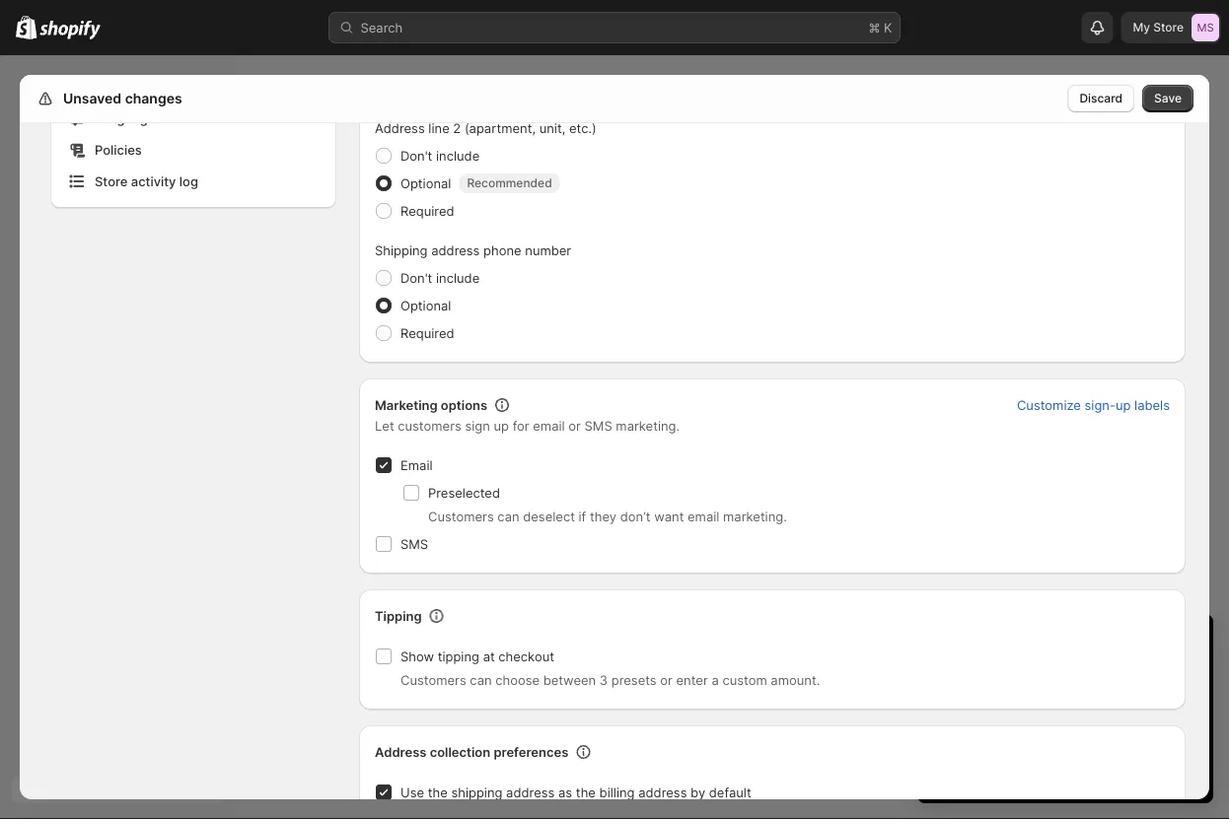 Task type: vqa. For each thing, say whether or not it's contained in the screenshot.
Add inside Get a sense of what your product page could look like with a sample product. Add a sample product
no



Task type: describe. For each thing, give the bounding box(es) containing it.
etc.)
[[569, 120, 597, 136]]

tipping
[[375, 609, 422, 624]]

3
[[600, 673, 608, 688]]

shipping
[[375, 243, 428, 258]]

sign-
[[1085, 398, 1116, 413]]

or inside after you connect or buy a custom domain
[[1129, 707, 1142, 723]]

1 horizontal spatial shopify image
[[40, 20, 101, 40]]

settings
[[59, 90, 115, 107]]

0 horizontal spatial shopify image
[[16, 15, 37, 39]]

custom inside 'settings' dialog
[[722, 673, 767, 688]]

customize sign-up labels
[[1017, 398, 1170, 413]]

discard button
[[1068, 85, 1134, 112]]

marketing
[[375, 398, 438, 413]]

let customers sign up for email or sms marketing.
[[375, 418, 680, 434]]

can for deselect
[[498, 509, 519, 524]]

amount.
[[771, 673, 820, 688]]

collection
[[430, 745, 490, 760]]

sign
[[465, 418, 490, 434]]

$20
[[953, 707, 977, 723]]

address for address line 2 (apartment, unit, etc.)
[[375, 120, 425, 136]]

0 vertical spatial sms
[[584, 418, 612, 434]]

don't
[[620, 509, 651, 524]]

customers
[[398, 418, 461, 434]]

don't for shipping
[[400, 270, 432, 286]]

log
[[179, 174, 198, 189]]

1 the from the left
[[428, 785, 448, 800]]

2
[[453, 120, 461, 136]]

1 horizontal spatial address
[[506, 785, 555, 800]]

save button
[[1142, 85, 1194, 112]]

1 horizontal spatial up
[[1116, 398, 1131, 413]]

1 vertical spatial up
[[494, 418, 509, 434]]

languages link
[[63, 105, 324, 132]]

for
[[513, 418, 529, 434]]

store activity log
[[95, 174, 198, 189]]

activity
[[131, 174, 176, 189]]

deselect
[[523, 509, 575, 524]]

1 horizontal spatial email
[[688, 509, 719, 524]]

policies link
[[63, 136, 324, 164]]

line
[[428, 120, 450, 136]]

labels
[[1134, 398, 1170, 413]]

by
[[691, 785, 705, 800]]

address line 2 (apartment, unit, etc.)
[[375, 120, 597, 136]]

show tipping at checkout
[[400, 649, 554, 664]]

use
[[400, 785, 424, 800]]

marketing. for let customers sign up for email or sms marketing.
[[616, 418, 680, 434]]

address collection preferences
[[375, 745, 568, 760]]

search
[[361, 20, 403, 35]]

shipping
[[451, 785, 503, 800]]

my store image
[[1192, 14, 1219, 41]]

domain
[[1001, 727, 1046, 742]]

required for address
[[400, 203, 454, 218]]

my store
[[1133, 20, 1184, 35]]

1 optional from the top
[[400, 176, 451, 191]]

preferences
[[494, 745, 568, 760]]

preselected
[[428, 485, 500, 501]]

2 optional from the top
[[400, 298, 451, 313]]

discard
[[1080, 91, 1123, 106]]

number
[[525, 243, 571, 258]]

as
[[558, 785, 572, 800]]

between
[[543, 673, 596, 688]]

address for address collection preferences
[[375, 745, 427, 760]]

don't for address
[[400, 148, 432, 163]]

changes
[[125, 90, 182, 107]]

customers can deselect if they don't want email marketing.
[[428, 509, 787, 524]]

unit,
[[539, 120, 566, 136]]



Task type: locate. For each thing, give the bounding box(es) containing it.
0 horizontal spatial sms
[[400, 537, 428, 552]]

0 horizontal spatial a
[[712, 673, 719, 688]]

address
[[431, 243, 480, 258], [506, 785, 555, 800], [638, 785, 687, 800]]

email
[[533, 418, 565, 434], [688, 509, 719, 524]]

custom left amount.
[[722, 673, 767, 688]]

k
[[884, 20, 892, 35]]

email right 'want'
[[688, 509, 719, 524]]

0 vertical spatial email
[[533, 418, 565, 434]]

optional down "line" on the top of page
[[400, 176, 451, 191]]

marketing. up the don't
[[616, 418, 680, 434]]

include down 2
[[436, 148, 480, 163]]

1 vertical spatial optional
[[400, 298, 451, 313]]

use the shipping address as the billing address by default
[[400, 785, 751, 800]]

0 horizontal spatial or
[[568, 418, 581, 434]]

1 don't from the top
[[400, 148, 432, 163]]

the right as
[[576, 785, 596, 800]]

2 horizontal spatial or
[[1129, 707, 1142, 723]]

1 vertical spatial or
[[660, 673, 673, 688]]

1 horizontal spatial the
[[576, 785, 596, 800]]

1 don't include from the top
[[400, 148, 480, 163]]

2 don't include from the top
[[400, 270, 480, 286]]

⌘ k
[[869, 20, 892, 35]]

after you connect or buy a custom domain
[[953, 707, 1179, 742]]

address left by
[[638, 785, 687, 800]]

policies
[[95, 142, 142, 157]]

customers for customers can deselect if they don't want email marketing.
[[428, 509, 494, 524]]

don't
[[400, 148, 432, 163], [400, 270, 432, 286]]

choose
[[495, 673, 540, 688]]

2 the from the left
[[576, 785, 596, 800]]

1 vertical spatial marketing.
[[723, 509, 787, 524]]

2 address from the top
[[375, 745, 427, 760]]

1 horizontal spatial can
[[498, 509, 519, 524]]

0 vertical spatial marketing.
[[616, 418, 680, 434]]

up
[[1116, 398, 1131, 413], [494, 418, 509, 434]]

enter
[[676, 673, 708, 688]]

0 vertical spatial or
[[568, 418, 581, 434]]

the
[[428, 785, 448, 800], [576, 785, 596, 800]]

connect
[[1077, 707, 1126, 723]]

include for address
[[436, 270, 480, 286]]

customers for customers can choose between 3 presets or enter a custom amount.
[[400, 673, 466, 688]]

customize sign-up labels link
[[1005, 392, 1182, 419]]

0 vertical spatial customers
[[428, 509, 494, 524]]

0 vertical spatial required
[[400, 203, 454, 218]]

⌘
[[869, 20, 880, 35]]

custom inside after you connect or buy a custom domain
[[953, 727, 998, 742]]

0 horizontal spatial can
[[470, 673, 492, 688]]

marketing. right 'want'
[[723, 509, 787, 524]]

1 include from the top
[[436, 148, 480, 163]]

0 vertical spatial custom
[[722, 673, 767, 688]]

0 horizontal spatial email
[[533, 418, 565, 434]]

options
[[441, 398, 487, 413]]

can left deselect on the bottom of the page
[[498, 509, 519, 524]]

include for line
[[436, 148, 480, 163]]

at
[[483, 649, 495, 664]]

required up marketing options
[[400, 326, 454, 341]]

address left "line" on the top of page
[[375, 120, 425, 136]]

0 vertical spatial optional
[[400, 176, 451, 191]]

0 horizontal spatial marketing.
[[616, 418, 680, 434]]

shipping address phone number
[[375, 243, 571, 258]]

2 required from the top
[[400, 326, 454, 341]]

don't include down shipping address phone number on the top of the page
[[400, 270, 480, 286]]

don't include
[[400, 148, 480, 163], [400, 270, 480, 286]]

settings dialog
[[20, 0, 1209, 820]]

unsaved changes
[[63, 90, 182, 107]]

1 vertical spatial a
[[1172, 707, 1179, 723]]

store inside 'settings' dialog
[[95, 174, 128, 189]]

2 horizontal spatial address
[[638, 785, 687, 800]]

0 horizontal spatial store
[[95, 174, 128, 189]]

or left buy
[[1129, 707, 1142, 723]]

don't down shipping
[[400, 270, 432, 286]]

include
[[436, 148, 480, 163], [436, 270, 480, 286]]

don't include for address
[[400, 270, 480, 286]]

1 address from the top
[[375, 120, 425, 136]]

2 don't from the top
[[400, 270, 432, 286]]

they
[[590, 509, 617, 524]]

or right for
[[568, 418, 581, 434]]

a right buy
[[1172, 707, 1179, 723]]

0 vertical spatial don't include
[[400, 148, 480, 163]]

or for enter
[[660, 673, 673, 688]]

2 include from the top
[[436, 270, 480, 286]]

marketing. for customers can deselect if they don't want email marketing.
[[723, 509, 787, 524]]

you
[[1051, 707, 1073, 723]]

a inside after you connect or buy a custom domain
[[1172, 707, 1179, 723]]

my
[[1133, 20, 1150, 35]]

default
[[709, 785, 751, 800]]

customers can choose between 3 presets or enter a custom amount.
[[400, 673, 820, 688]]

$20 credit
[[953, 707, 1015, 723]]

email
[[400, 458, 433, 473]]

unsaved
[[63, 90, 122, 107]]

required
[[400, 203, 454, 218], [400, 326, 454, 341]]

1 vertical spatial custom
[[953, 727, 998, 742]]

1 vertical spatial store
[[95, 174, 128, 189]]

required up shipping
[[400, 203, 454, 218]]

presets
[[611, 673, 657, 688]]

customers down preselected
[[428, 509, 494, 524]]

checkout
[[498, 649, 554, 664]]

1 vertical spatial sms
[[400, 537, 428, 552]]

a inside 'settings' dialog
[[712, 673, 719, 688]]

customers
[[428, 509, 494, 524], [400, 673, 466, 688]]

up left for
[[494, 418, 509, 434]]

1 vertical spatial include
[[436, 270, 480, 286]]

include down shipping address phone number on the top of the page
[[436, 270, 480, 286]]

marketing options
[[375, 398, 487, 413]]

a right enter
[[712, 673, 719, 688]]

billing
[[599, 785, 635, 800]]

marketing.
[[616, 418, 680, 434], [723, 509, 787, 524]]

buy
[[1145, 707, 1168, 723]]

1 horizontal spatial store
[[1153, 20, 1184, 35]]

dialog
[[1217, 75, 1229, 803]]

1 vertical spatial required
[[400, 326, 454, 341]]

store activity log link
[[63, 168, 324, 195]]

optional down shipping
[[400, 298, 451, 313]]

0 vertical spatial include
[[436, 148, 480, 163]]

can down show tipping at checkout
[[470, 673, 492, 688]]

save
[[1154, 91, 1182, 106]]

0 horizontal spatial address
[[431, 243, 480, 258]]

1 required from the top
[[400, 203, 454, 218]]

shopify image
[[16, 15, 37, 39], [40, 20, 101, 40]]

(apartment,
[[464, 120, 536, 136]]

0 vertical spatial store
[[1153, 20, 1184, 35]]

1 horizontal spatial sms
[[584, 418, 612, 434]]

0 vertical spatial a
[[712, 673, 719, 688]]

required for shipping
[[400, 326, 454, 341]]

don't down "line" on the top of page
[[400, 148, 432, 163]]

if
[[579, 509, 586, 524]]

up left labels
[[1116, 398, 1131, 413]]

1 vertical spatial customers
[[400, 673, 466, 688]]

phone
[[483, 243, 521, 258]]

or
[[568, 418, 581, 434], [660, 673, 673, 688], [1129, 707, 1142, 723]]

1 vertical spatial don't include
[[400, 270, 480, 286]]

0 vertical spatial don't
[[400, 148, 432, 163]]

can for choose
[[470, 673, 492, 688]]

a
[[712, 673, 719, 688], [1172, 707, 1179, 723]]

credit
[[980, 707, 1015, 723]]

or for sms
[[568, 418, 581, 434]]

your trial just started element
[[917, 666, 1213, 804]]

address up use
[[375, 745, 427, 760]]

sms
[[584, 418, 612, 434], [400, 537, 428, 552]]

email right for
[[533, 418, 565, 434]]

want
[[654, 509, 684, 524]]

don't include down "line" on the top of page
[[400, 148, 480, 163]]

tipping
[[438, 649, 479, 664]]

after
[[1019, 707, 1048, 723]]

address
[[375, 120, 425, 136], [375, 745, 427, 760]]

1 horizontal spatial custom
[[953, 727, 998, 742]]

store
[[1153, 20, 1184, 35], [95, 174, 128, 189]]

$20 credit link
[[953, 707, 1015, 723]]

0 vertical spatial address
[[375, 120, 425, 136]]

show
[[400, 649, 434, 664]]

the right use
[[428, 785, 448, 800]]

1 horizontal spatial or
[[660, 673, 673, 688]]

2 vertical spatial or
[[1129, 707, 1142, 723]]

address left the phone
[[431, 243, 480, 258]]

1 vertical spatial can
[[470, 673, 492, 688]]

0 vertical spatial up
[[1116, 398, 1131, 413]]

or left enter
[[660, 673, 673, 688]]

0 horizontal spatial custom
[[722, 673, 767, 688]]

custom
[[722, 673, 767, 688], [953, 727, 998, 742]]

custom down $20 credit link
[[953, 727, 998, 742]]

store down policies
[[95, 174, 128, 189]]

recommended
[[467, 176, 552, 190]]

customize
[[1017, 398, 1081, 413]]

1 horizontal spatial marketing.
[[723, 509, 787, 524]]

customers down the show
[[400, 673, 466, 688]]

address left as
[[506, 785, 555, 800]]

0 horizontal spatial up
[[494, 418, 509, 434]]

1 horizontal spatial a
[[1172, 707, 1179, 723]]

languages
[[95, 110, 162, 126]]

can
[[498, 509, 519, 524], [470, 673, 492, 688]]

store right my
[[1153, 20, 1184, 35]]

1 vertical spatial address
[[375, 745, 427, 760]]

1 vertical spatial email
[[688, 509, 719, 524]]

0 horizontal spatial the
[[428, 785, 448, 800]]

1 vertical spatial don't
[[400, 270, 432, 286]]

optional
[[400, 176, 451, 191], [400, 298, 451, 313]]

0 vertical spatial can
[[498, 509, 519, 524]]

sms down preselected
[[400, 537, 428, 552]]

sms right for
[[584, 418, 612, 434]]

let
[[375, 418, 394, 434]]

don't include for line
[[400, 148, 480, 163]]



